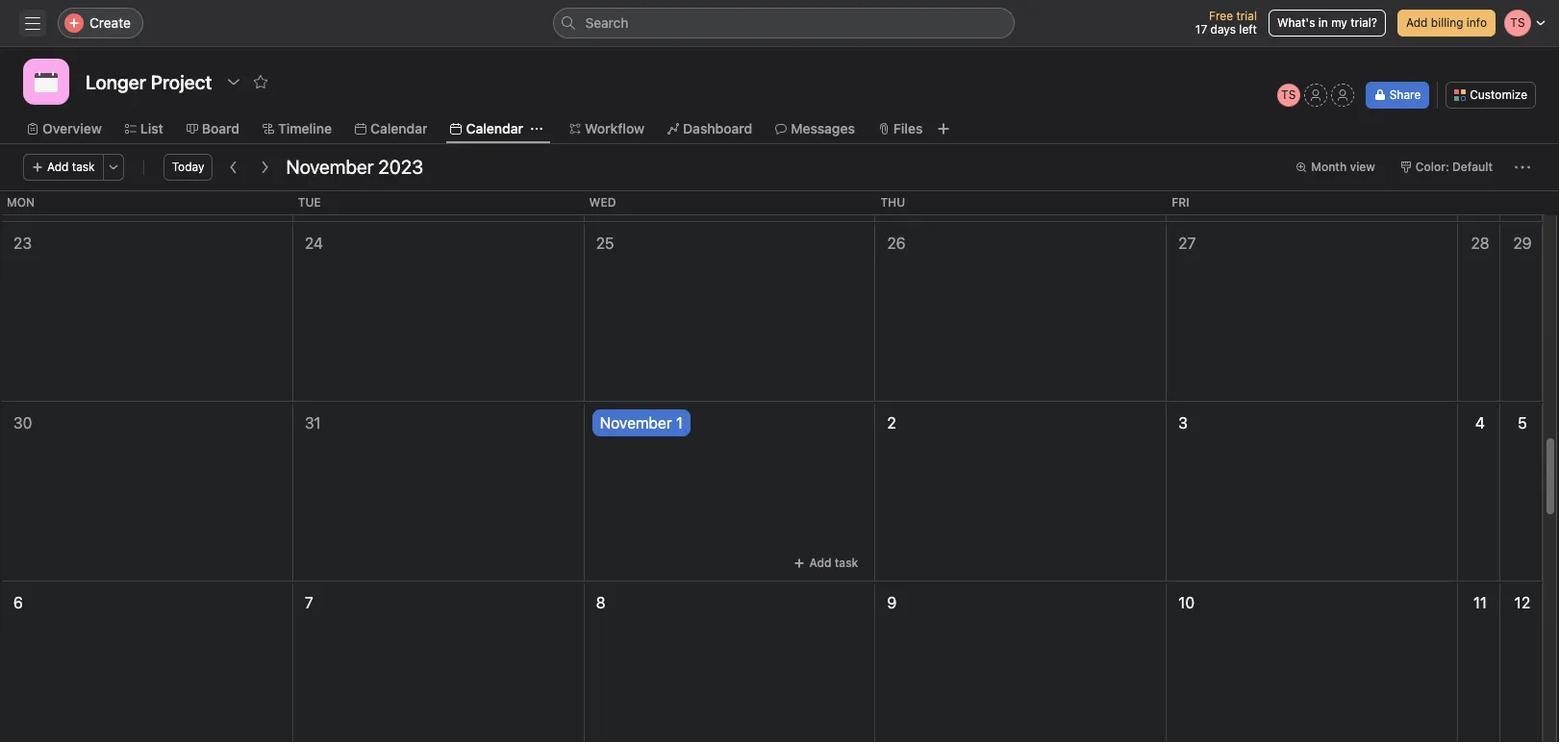 Task type: describe. For each thing, give the bounding box(es) containing it.
27
[[1179, 235, 1196, 252]]

color: default button
[[1392, 154, 1502, 181]]

12
[[1515, 595, 1531, 612]]

overview link
[[27, 118, 102, 140]]

add task for the left add task button
[[47, 160, 95, 174]]

30
[[13, 415, 32, 432]]

days
[[1211, 22, 1237, 37]]

29
[[1514, 235, 1533, 252]]

1 calendar link from the left
[[355, 118, 428, 140]]

1 calendar from the left
[[370, 120, 428, 137]]

left
[[1240, 22, 1258, 37]]

in
[[1319, 15, 1329, 30]]

free
[[1210, 9, 1234, 23]]

my
[[1332, 15, 1348, 30]]

today button
[[163, 154, 213, 181]]

share
[[1390, 88, 1422, 102]]

next month image
[[257, 160, 273, 175]]

7
[[305, 595, 313, 612]]

trial
[[1237, 9, 1258, 23]]

trial?
[[1351, 15, 1378, 30]]

9
[[888, 595, 897, 612]]

10
[[1179, 595, 1195, 612]]

color:
[[1416, 160, 1450, 174]]

messages link
[[776, 118, 855, 140]]

month view button
[[1288, 154, 1385, 181]]

previous month image
[[227, 160, 242, 175]]

november for november 1
[[600, 415, 672, 432]]

view
[[1351, 160, 1376, 174]]

31
[[305, 415, 321, 432]]

workflow link
[[570, 118, 645, 140]]

6
[[13, 595, 23, 612]]

2 calendar link from the left
[[451, 118, 523, 140]]

add for the rightmost add task button
[[810, 556, 832, 571]]

what's
[[1278, 15, 1316, 30]]

what's in my trial? button
[[1269, 10, 1387, 37]]

wed
[[590, 195, 616, 210]]

calendar image
[[35, 70, 58, 93]]

thu
[[881, 195, 906, 210]]

26
[[888, 235, 906, 252]]

1
[[676, 415, 683, 432]]

create
[[89, 14, 131, 31]]

november 1
[[600, 415, 683, 432]]

24
[[305, 235, 323, 252]]

dashboard
[[683, 120, 753, 137]]

5
[[1519, 415, 1528, 432]]

2 calendar from the left
[[466, 120, 523, 137]]

add task for the rightmost add task button
[[810, 556, 859, 571]]

overview
[[42, 120, 102, 137]]

board link
[[187, 118, 240, 140]]

month view
[[1312, 160, 1376, 174]]

add tab image
[[937, 121, 952, 137]]

timeline
[[278, 120, 332, 137]]

customize
[[1471, 88, 1528, 102]]

search
[[586, 14, 629, 31]]

board
[[202, 120, 240, 137]]

add billing info
[[1407, 15, 1488, 30]]

messages
[[791, 120, 855, 137]]



Task type: locate. For each thing, give the bounding box(es) containing it.
2 horizontal spatial add
[[1407, 15, 1429, 30]]

0 horizontal spatial november
[[286, 156, 374, 178]]

3
[[1179, 415, 1188, 432]]

list link
[[125, 118, 163, 140]]

workflow
[[585, 120, 645, 137]]

calendar up 2023
[[370, 120, 428, 137]]

default
[[1453, 160, 1494, 174]]

calendar link left tab actions icon
[[451, 118, 523, 140]]

add task button
[[23, 154, 104, 181], [786, 550, 867, 577]]

2
[[888, 415, 897, 432]]

1 horizontal spatial add
[[810, 556, 832, 571]]

0 horizontal spatial calendar
[[370, 120, 428, 137]]

what's in my trial?
[[1278, 15, 1378, 30]]

customize button
[[1447, 82, 1537, 109]]

expand sidebar image
[[25, 15, 40, 31]]

november left '1'
[[600, 415, 672, 432]]

8
[[596, 595, 606, 612]]

2023
[[378, 156, 424, 178]]

ts button
[[1278, 84, 1301, 107]]

more actions image
[[1516, 160, 1531, 175]]

files
[[894, 120, 923, 137]]

files link
[[879, 118, 923, 140]]

calendar left tab actions icon
[[466, 120, 523, 137]]

mon
[[7, 195, 35, 210]]

november for november 2023
[[286, 156, 374, 178]]

0 horizontal spatial add
[[47, 160, 69, 174]]

0 vertical spatial november
[[286, 156, 374, 178]]

color: default
[[1416, 160, 1494, 174]]

tab actions image
[[531, 123, 543, 135]]

november up tue
[[286, 156, 374, 178]]

0 vertical spatial task
[[72, 160, 95, 174]]

more actions image
[[107, 162, 119, 173]]

0 vertical spatial add
[[1407, 15, 1429, 30]]

fri
[[1172, 195, 1190, 210]]

1 horizontal spatial calendar
[[466, 120, 523, 137]]

tue
[[298, 195, 321, 210]]

add task
[[47, 160, 95, 174], [810, 556, 859, 571]]

today
[[172, 160, 204, 174]]

dashboard link
[[668, 118, 753, 140]]

free trial 17 days left
[[1196, 9, 1258, 37]]

add to starred image
[[253, 74, 269, 89]]

show options image
[[226, 74, 242, 89]]

november
[[286, 156, 374, 178], [600, 415, 672, 432]]

25
[[596, 235, 614, 252]]

search list box
[[553, 8, 1015, 38]]

11
[[1474, 595, 1488, 612]]

month
[[1312, 160, 1347, 174]]

calendar link
[[355, 118, 428, 140], [451, 118, 523, 140]]

task for the rightmost add task button
[[835, 556, 859, 571]]

1 vertical spatial november
[[600, 415, 672, 432]]

create button
[[58, 8, 143, 38]]

1 horizontal spatial task
[[835, 556, 859, 571]]

0 horizontal spatial add task
[[47, 160, 95, 174]]

1 vertical spatial add task
[[810, 556, 859, 571]]

billing
[[1432, 15, 1464, 30]]

0 vertical spatial add task button
[[23, 154, 104, 181]]

4
[[1476, 415, 1486, 432]]

task for the left add task button
[[72, 160, 95, 174]]

1 horizontal spatial calendar link
[[451, 118, 523, 140]]

None text field
[[81, 64, 217, 99]]

1 vertical spatial add task button
[[786, 550, 867, 577]]

17
[[1196, 22, 1208, 37]]

add for the left add task button
[[47, 160, 69, 174]]

task
[[72, 160, 95, 174], [835, 556, 859, 571]]

november 2023
[[286, 156, 424, 178]]

0 horizontal spatial task
[[72, 160, 95, 174]]

0 horizontal spatial add task button
[[23, 154, 104, 181]]

1 horizontal spatial add task button
[[786, 550, 867, 577]]

0 horizontal spatial calendar link
[[355, 118, 428, 140]]

calendar
[[370, 120, 428, 137], [466, 120, 523, 137]]

1 horizontal spatial november
[[600, 415, 672, 432]]

23
[[13, 235, 32, 252]]

add
[[1407, 15, 1429, 30], [47, 160, 69, 174], [810, 556, 832, 571]]

info
[[1467, 15, 1488, 30]]

calendar link up 2023
[[355, 118, 428, 140]]

1 vertical spatial task
[[835, 556, 859, 571]]

1 horizontal spatial add task
[[810, 556, 859, 571]]

28
[[1472, 235, 1490, 252]]

list
[[140, 120, 163, 137]]

share button
[[1366, 82, 1430, 109]]

0 vertical spatial add task
[[47, 160, 95, 174]]

1 vertical spatial add
[[47, 160, 69, 174]]

timeline link
[[263, 118, 332, 140]]

add billing info button
[[1398, 10, 1496, 37]]

2 vertical spatial add
[[810, 556, 832, 571]]

search button
[[553, 8, 1015, 38]]

ts
[[1282, 88, 1297, 102]]



Task type: vqa. For each thing, say whether or not it's contained in the screenshot.
on
no



